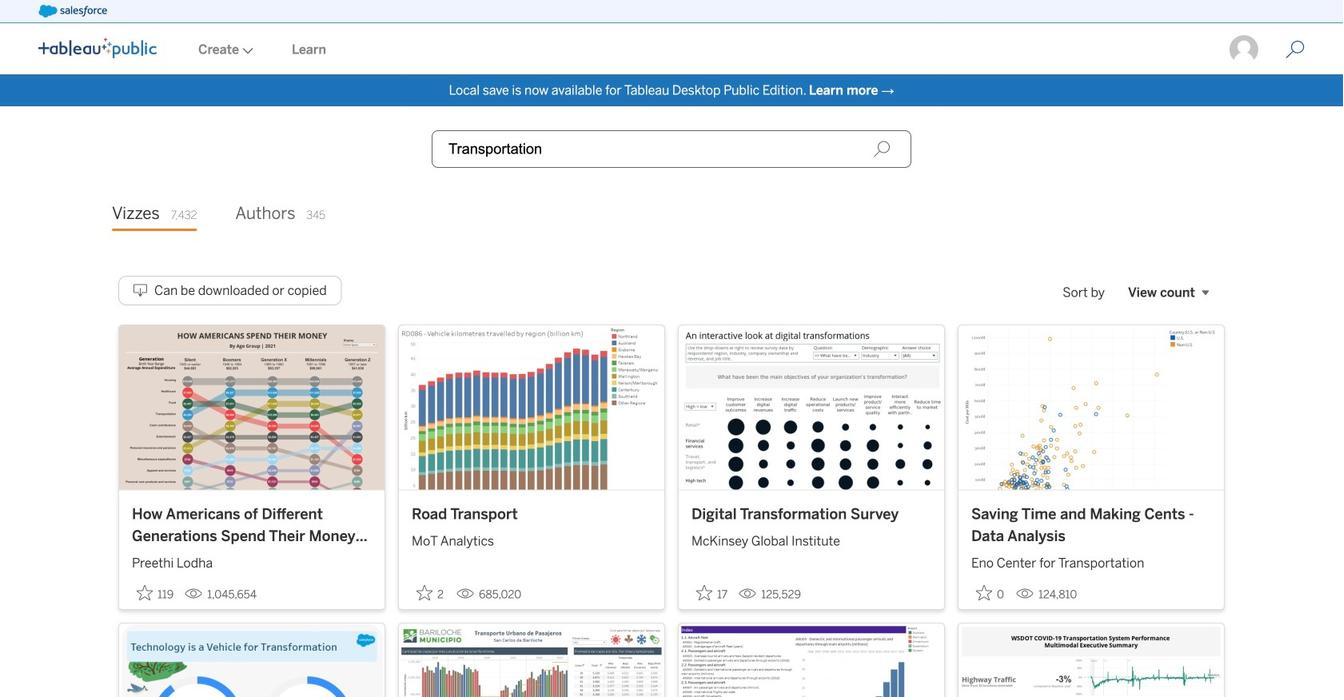Task type: locate. For each thing, give the bounding box(es) containing it.
workbook thumbnail image
[[119, 325, 385, 490], [399, 325, 664, 490], [679, 325, 944, 490], [959, 325, 1224, 490]]

3 add favorite button from the left
[[692, 580, 733, 606]]

add favorite button for first add favorite image workbook thumbnail
[[132, 580, 178, 606]]

workbook thumbnail image for 3rd add favorite image from the left
[[679, 325, 944, 490]]

workbook thumbnail image for first add favorite image
[[119, 325, 385, 490]]

2 workbook thumbnail image from the left
[[399, 325, 664, 490]]

2 add favorite button from the left
[[412, 580, 450, 606]]

add favorite image
[[137, 585, 153, 601], [417, 585, 433, 601], [696, 585, 712, 601]]

0 horizontal spatial add favorite image
[[137, 585, 153, 601]]

workbook thumbnail image for second add favorite image from right
[[399, 325, 664, 490]]

1 add favorite button from the left
[[132, 580, 178, 606]]

search image
[[873, 140, 891, 158]]

1 horizontal spatial add favorite image
[[417, 585, 433, 601]]

4 add favorite button from the left
[[971, 580, 1010, 606]]

tara.schultz image
[[1228, 34, 1260, 66]]

logo image
[[38, 38, 157, 58]]

add favorite button for 3rd add favorite image from the left workbook thumbnail
[[692, 580, 733, 606]]

3 workbook thumbnail image from the left
[[679, 325, 944, 490]]

Add Favorite button
[[132, 580, 178, 606], [412, 580, 450, 606], [692, 580, 733, 606], [971, 580, 1010, 606]]

3 add favorite image from the left
[[696, 585, 712, 601]]

workbook thumbnail image for add favorite icon
[[959, 325, 1224, 490]]

2 horizontal spatial add favorite image
[[696, 585, 712, 601]]

add favorite button for second add favorite image from right's workbook thumbnail
[[412, 580, 450, 606]]

4 workbook thumbnail image from the left
[[959, 325, 1224, 490]]

1 workbook thumbnail image from the left
[[119, 325, 385, 490]]



Task type: vqa. For each thing, say whether or not it's contained in the screenshot.
states
no



Task type: describe. For each thing, give the bounding box(es) containing it.
add favorite button for add favorite icon's workbook thumbnail
[[971, 580, 1010, 606]]

add favorite image
[[976, 585, 992, 601]]

salesforce logo image
[[38, 5, 107, 18]]

1 add favorite image from the left
[[137, 585, 153, 601]]

Search input field
[[432, 130, 911, 168]]

create image
[[239, 48, 253, 54]]

go to search image
[[1266, 40, 1324, 59]]

2 add favorite image from the left
[[417, 585, 433, 601]]



